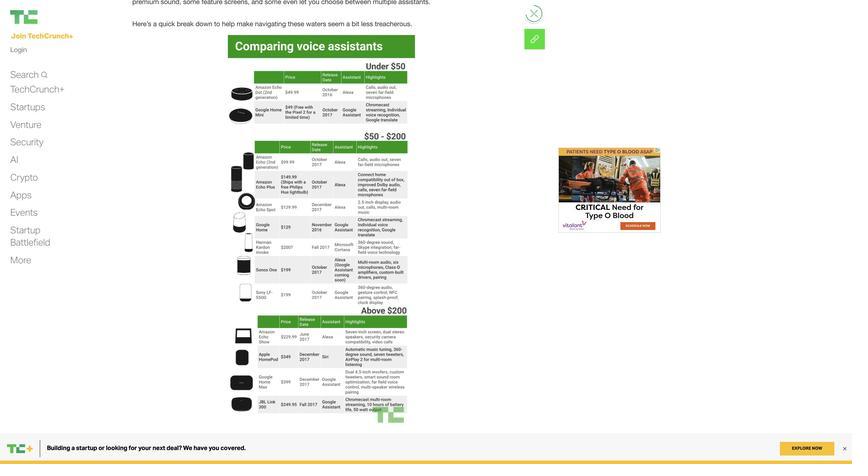 Task type: locate. For each thing, give the bounding box(es) containing it.
crypto
[[10, 171, 38, 183]]

seem
[[328, 20, 345, 28]]

advertisement region
[[559, 148, 661, 233]]

+
[[69, 32, 73, 41]]

bit
[[352, 20, 360, 28]]

here's a quick break down to help make navigating these waters seem a bit less treacherous.
[[132, 20, 413, 28]]

help
[[222, 20, 235, 28]]

more
[[10, 254, 31, 266]]

facebook link
[[525, 29, 546, 49]]

security link
[[10, 136, 44, 148]]

share on reddit image
[[525, 29, 546, 49]]

techcrunch+ link
[[10, 83, 65, 95]]

apps
[[10, 189, 32, 201]]

1 horizontal spatial a
[[347, 20, 350, 28]]

more link
[[10, 254, 31, 266]]

copy share link link
[[525, 29, 546, 49]]

break
[[177, 20, 194, 28]]

2 a from the left
[[347, 20, 350, 28]]

linkedin link
[[525, 29, 546, 49]]

techcrunch image
[[10, 10, 37, 24]]

close screen image
[[531, 10, 538, 17]]

apps link
[[10, 189, 32, 201]]

startup
[[10, 224, 40, 236]]

a left "bit"
[[347, 20, 350, 28]]

[infogram version]
[[132, 444, 186, 452]]

techcrunch+
[[10, 83, 65, 95]]

share over email image
[[525, 29, 546, 49]]

[infogram version] link
[[132, 444, 186, 452]]

quick
[[159, 20, 175, 28]]

waters
[[306, 20, 326, 28]]

security
[[10, 136, 44, 148]]

a left quick
[[153, 20, 157, 28]]

share on facebook image
[[525, 29, 546, 49]]

startup battlefield
[[10, 224, 50, 248]]

0 horizontal spatial a
[[153, 20, 157, 28]]

techcrunch link
[[10, 10, 78, 24]]

a
[[153, 20, 157, 28], [347, 20, 350, 28]]

crypto link
[[10, 171, 38, 183]]



Task type: describe. For each thing, give the bounding box(es) containing it.
treacherous.
[[375, 20, 413, 28]]

mail link
[[525, 29, 546, 49]]

venture link
[[10, 118, 41, 131]]

these
[[288, 20, 304, 28]]

join
[[11, 31, 26, 40]]

close screen button
[[526, 5, 543, 22]]

startups
[[10, 101, 45, 113]]

make
[[237, 20, 253, 28]]

to
[[214, 20, 220, 28]]

techcrunch
[[28, 31, 69, 40]]

ai
[[10, 154, 18, 165]]

down
[[196, 20, 212, 28]]

startups link
[[10, 101, 45, 113]]

x link
[[525, 29, 546, 49]]

search image
[[40, 71, 48, 78]]

venture
[[10, 118, 41, 130]]

join techcrunch +
[[11, 31, 73, 41]]

search
[[10, 68, 39, 80]]

share on x image
[[525, 29, 546, 49]]

login
[[10, 45, 27, 54]]

navigating
[[255, 20, 286, 28]]

reddit link
[[525, 29, 546, 49]]

share on linkedin image
[[525, 29, 546, 49]]

events link
[[10, 206, 38, 219]]

login link
[[10, 44, 27, 56]]

ai link
[[10, 154, 18, 166]]

copy share link image
[[525, 29, 546, 49]]

[infogram
[[132, 444, 161, 452]]

1 a from the left
[[153, 20, 157, 28]]

less
[[361, 20, 373, 28]]

version]
[[163, 444, 186, 452]]

here's
[[132, 20, 151, 28]]

events
[[10, 206, 38, 218]]

battlefield
[[10, 236, 50, 248]]

startup battlefield link
[[10, 224, 50, 248]]



Task type: vqa. For each thing, say whether or not it's contained in the screenshot.
the Events link
yes



